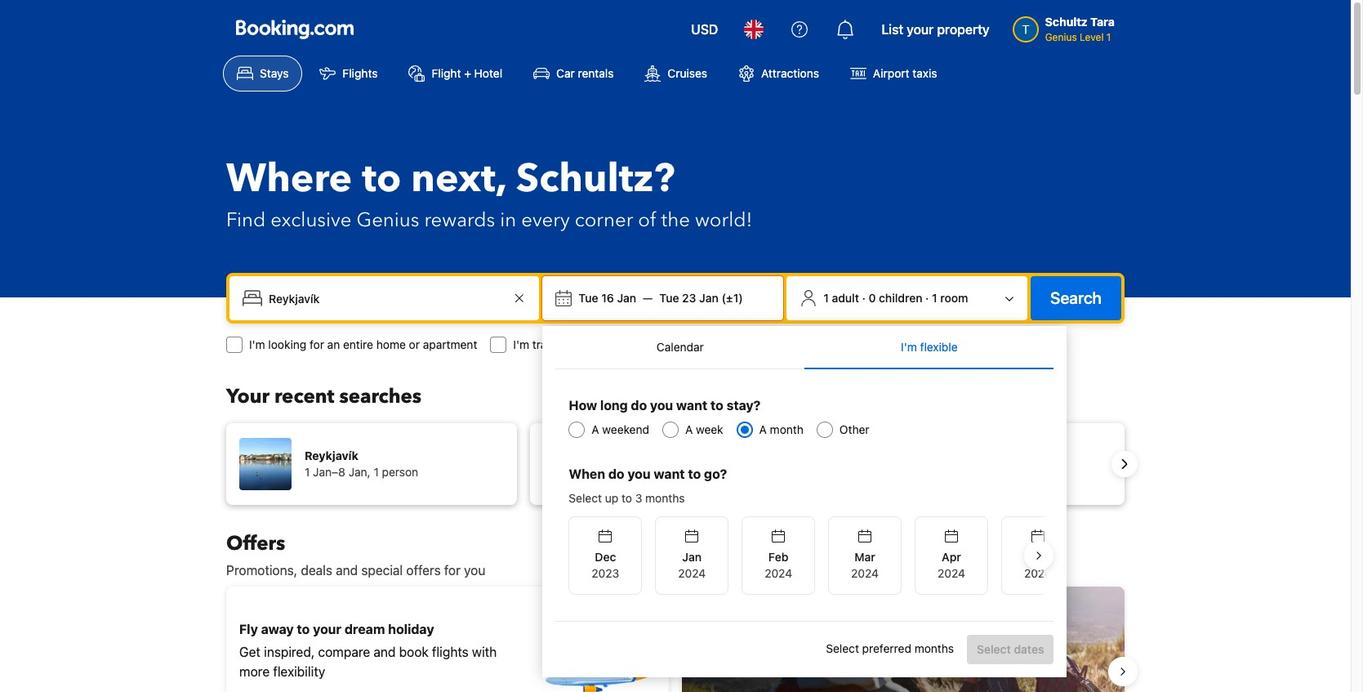 Task type: vqa. For each thing, say whether or not it's contained in the screenshot.
Ac
no



Task type: locate. For each thing, give the bounding box(es) containing it.
feb 2024
[[765, 550, 793, 580]]

for for work
[[584, 338, 599, 351]]

to
[[362, 152, 402, 206], [711, 398, 724, 413], [688, 467, 701, 481], [622, 491, 632, 505], [297, 622, 310, 637]]

0 horizontal spatial do
[[609, 467, 625, 481]]

select left the dates
[[977, 642, 1012, 656]]

0 vertical spatial do
[[631, 398, 647, 413]]

find
[[226, 207, 266, 234]]

2 horizontal spatial and
[[759, 664, 781, 679]]

genius inside where to next, schultz? find exclusive genius rewards in every corner of the world!
[[357, 207, 420, 234]]

3 a from the left
[[760, 423, 767, 436]]

select down 'escape' at the right bottom of the page
[[826, 641, 860, 655]]

jan right 16
[[617, 291, 637, 305]]

reykjavík 1 jan–8 jan, 1 person
[[305, 449, 419, 479]]

1 vertical spatial or
[[844, 664, 856, 679]]

1 left go?
[[678, 465, 683, 479]]

tue 23 jan (±1) button
[[653, 284, 750, 313]]

2 a from the left
[[686, 423, 693, 436]]

0
[[869, 291, 876, 305]]

or down destinations
[[844, 664, 856, 679]]

usd button
[[682, 10, 728, 49]]

cruises
[[668, 66, 708, 80]]

0 horizontal spatial i'm
[[249, 338, 265, 351]]

2024 up save
[[679, 566, 706, 580]]

1 jan, from the left
[[349, 465, 371, 479]]

of inside the save 15% with late escape deals explore thousands of destinations worldwide and save 15% or more
[[808, 645, 820, 660]]

up
[[605, 491, 619, 505]]

1 horizontal spatial ·
[[926, 291, 930, 305]]

1 jan–8 jan, 1 person
[[609, 465, 723, 479]]

2 vertical spatial and
[[759, 664, 781, 679]]

tue left 23
[[660, 291, 680, 305]]

genius left rewards
[[357, 207, 420, 234]]

2024 for jan
[[679, 566, 706, 580]]

1 horizontal spatial looking
[[682, 338, 720, 351]]

0 horizontal spatial jan–8
[[313, 465, 346, 479]]

with inside fly away to your dream holiday get inspired, compare and book flights with more flexibility
[[472, 645, 497, 660]]

0 vertical spatial your
[[907, 22, 934, 37]]

0 horizontal spatial looking
[[268, 338, 307, 351]]

you right long
[[651, 398, 674, 413]]

for for an
[[310, 338, 324, 351]]

with right book at the bottom left of the page
[[472, 645, 497, 660]]

fly away to your dream holiday image
[[542, 615, 656, 692]]

i'm inside button
[[902, 340, 918, 354]]

0 vertical spatial with
[[760, 622, 788, 637]]

0 horizontal spatial of
[[638, 207, 657, 234]]

· right children
[[926, 291, 930, 305]]

jan inside jan 2024
[[683, 550, 702, 564]]

your right 'list'
[[907, 22, 934, 37]]

0 vertical spatial want
[[677, 398, 708, 413]]

and right deals
[[336, 563, 358, 578]]

1 horizontal spatial and
[[374, 645, 396, 660]]

book
[[399, 645, 429, 660]]

1 horizontal spatial more
[[860, 664, 890, 679]]

1 jan–8 from the left
[[313, 465, 346, 479]]

2024 down mar
[[852, 566, 879, 580]]

1 horizontal spatial 15%
[[815, 664, 841, 679]]

level
[[1080, 31, 1104, 43]]

person inside the reykjavík 1 jan–8 jan, 1 person
[[382, 465, 419, 479]]

stays link
[[223, 56, 303, 92]]

jan, up select up to 3 months
[[653, 465, 675, 479]]

1 vertical spatial your
[[313, 622, 342, 637]]

for down (±1)
[[724, 338, 738, 351]]

0 horizontal spatial ·
[[863, 291, 866, 305]]

jan right 23
[[700, 291, 719, 305]]

1 vertical spatial you
[[628, 467, 651, 481]]

save
[[695, 622, 726, 637]]

flights right book at the bottom left of the page
[[432, 645, 469, 660]]

1 a from the left
[[592, 423, 600, 436]]

to inside where to next, schultz? find exclusive genius rewards in every corner of the world!
[[362, 152, 402, 206]]

select inside button
[[977, 642, 1012, 656]]

next,
[[411, 152, 507, 206]]

genius down schultz
[[1046, 31, 1078, 43]]

0 horizontal spatial or
[[409, 338, 420, 351]]

i'm up your
[[249, 338, 265, 351]]

2 horizontal spatial i'm
[[902, 340, 918, 354]]

feb
[[769, 550, 789, 564]]

months down '1 jan–8 jan, 1 person'
[[646, 491, 685, 505]]

0 horizontal spatial jan,
[[349, 465, 371, 479]]

1 more from the left
[[239, 664, 270, 679]]

0 horizontal spatial flights
[[432, 645, 469, 660]]

select for select preferred months
[[826, 641, 860, 655]]

your account menu schultz tara genius level 1 element
[[1013, 7, 1122, 45]]

hotel
[[475, 66, 503, 80]]

want up a week
[[677, 398, 708, 413]]

2 vertical spatial you
[[464, 563, 486, 578]]

a for a month
[[760, 423, 767, 436]]

of left the
[[638, 207, 657, 234]]

weekend
[[603, 423, 650, 436]]

flights inside fly away to your dream holiday get inspired, compare and book flights with more flexibility
[[432, 645, 469, 660]]

4 2024 from the left
[[938, 566, 966, 580]]

you inside "offers promotions, deals and special offers for you"
[[464, 563, 486, 578]]

i'm flexible
[[902, 340, 958, 354]]

2 2024 from the left
[[765, 566, 793, 580]]

for left an
[[310, 338, 324, 351]]

months right preferred at the right bottom of page
[[915, 641, 955, 655]]

attractions
[[762, 66, 820, 80]]

0 vertical spatial flights
[[741, 338, 774, 351]]

a for a weekend
[[592, 423, 600, 436]]

2 horizontal spatial select
[[977, 642, 1012, 656]]

or right home
[[409, 338, 420, 351]]

list your property
[[882, 22, 990, 37]]

flexible
[[921, 340, 958, 354]]

0 vertical spatial genius
[[1046, 31, 1078, 43]]

a left week
[[686, 423, 693, 436]]

0 vertical spatial and
[[336, 563, 358, 578]]

may
[[1027, 550, 1050, 564]]

2 looking from the left
[[682, 338, 720, 351]]

looking left an
[[268, 338, 307, 351]]

booking.com image
[[236, 20, 354, 39]]

rentals
[[578, 66, 614, 80]]

home
[[377, 338, 406, 351]]

0 vertical spatial 15%
[[729, 622, 757, 637]]

2024 down feb
[[765, 566, 793, 580]]

select dates button
[[968, 635, 1055, 664]]

1 horizontal spatial tue
[[660, 291, 680, 305]]

· left 0
[[863, 291, 866, 305]]

to right "away"
[[297, 622, 310, 637]]

where
[[226, 152, 352, 206]]

5 2024 from the left
[[1025, 566, 1053, 580]]

2 more from the left
[[860, 664, 890, 679]]

select for select dates
[[977, 642, 1012, 656]]

1 adult · 0 children · 1 room button
[[794, 283, 1022, 314]]

1 left room
[[933, 291, 938, 305]]

do right long
[[631, 398, 647, 413]]

to left "next,"
[[362, 152, 402, 206]]

0 horizontal spatial select
[[569, 491, 602, 505]]

0 vertical spatial months
[[646, 491, 685, 505]]

2024 down may
[[1025, 566, 1053, 580]]

of inside where to next, schultz? find exclusive genius rewards in every corner of the world!
[[638, 207, 657, 234]]

0 horizontal spatial person
[[382, 465, 419, 479]]

other
[[840, 423, 870, 436]]

property
[[938, 22, 990, 37]]

car
[[557, 66, 575, 80]]

tue left 16
[[579, 291, 599, 305]]

and inside fly away to your dream holiday get inspired, compare and book flights with more flexibility
[[374, 645, 396, 660]]

more inside fly away to your dream holiday get inspired, compare and book flights with more flexibility
[[239, 664, 270, 679]]

0 horizontal spatial genius
[[357, 207, 420, 234]]

flights
[[343, 66, 378, 80]]

cruises link
[[631, 56, 722, 92]]

looking right i'm
[[682, 338, 720, 351]]

tue
[[579, 291, 599, 305], [660, 291, 680, 305]]

fly away to your dream holiday get inspired, compare and book flights with more flexibility
[[239, 622, 497, 679]]

want
[[677, 398, 708, 413], [654, 467, 685, 481]]

1 down reykjavík at the left of the page
[[305, 465, 310, 479]]

1 vertical spatial genius
[[357, 207, 420, 234]]

1 horizontal spatial months
[[915, 641, 955, 655]]

where to next, schultz? find exclusive genius rewards in every corner of the world!
[[226, 152, 753, 234]]

a weekend
[[592, 423, 650, 436]]

attractions link
[[725, 56, 834, 92]]

0 horizontal spatial your
[[313, 622, 342, 637]]

your up compare
[[313, 622, 342, 637]]

person down a week
[[686, 465, 723, 479]]

adult
[[832, 291, 860, 305]]

person down searches
[[382, 465, 419, 479]]

next image
[[1116, 454, 1135, 474]]

jan, down reykjavík at the left of the page
[[349, 465, 371, 479]]

world!
[[695, 207, 753, 234]]

jan,
[[349, 465, 371, 479], [653, 465, 675, 479]]

3
[[636, 491, 643, 505]]

0 vertical spatial of
[[638, 207, 657, 234]]

you up the 3 on the left of page
[[628, 467, 651, 481]]

1 vertical spatial with
[[472, 645, 497, 660]]

2024 for feb
[[765, 566, 793, 580]]

select down when
[[569, 491, 602, 505]]

1 horizontal spatial person
[[686, 465, 723, 479]]

escape
[[822, 622, 867, 637]]

3 2024 from the left
[[852, 566, 879, 580]]

1
[[1107, 31, 1112, 43], [824, 291, 829, 305], [933, 291, 938, 305], [305, 465, 310, 479], [374, 465, 379, 479], [609, 465, 614, 479], [678, 465, 683, 479]]

jan–8 inside the reykjavík 1 jan–8 jan, 1 person
[[313, 465, 346, 479]]

0 horizontal spatial 15%
[[729, 622, 757, 637]]

1 horizontal spatial jan–8
[[617, 465, 650, 479]]

search button
[[1031, 276, 1122, 320]]

2 · from the left
[[926, 291, 930, 305]]

of down late
[[808, 645, 820, 660]]

your inside fly away to your dream holiday get inspired, compare and book flights with more flexibility
[[313, 622, 342, 637]]

tab list
[[556, 326, 1055, 370]]

0 horizontal spatial and
[[336, 563, 358, 578]]

and left book at the bottom left of the page
[[374, 645, 396, 660]]

with up thousands
[[760, 622, 788, 637]]

more down get
[[239, 664, 270, 679]]

2024 down apr
[[938, 566, 966, 580]]

for left 'work' at the left
[[584, 338, 599, 351]]

1 horizontal spatial select
[[826, 641, 860, 655]]

1 vertical spatial do
[[609, 467, 625, 481]]

1 down tara
[[1107, 31, 1112, 43]]

1 2024 from the left
[[679, 566, 706, 580]]

jan–8 down reykjavík at the left of the page
[[313, 465, 346, 479]]

1 looking from the left
[[268, 338, 307, 351]]

tab list containing calendar
[[556, 326, 1055, 370]]

region
[[213, 417, 1138, 512], [556, 510, 1075, 601], [213, 580, 1138, 692]]

0 vertical spatial you
[[651, 398, 674, 413]]

you right offers
[[464, 563, 486, 578]]

1 vertical spatial of
[[808, 645, 820, 660]]

1 horizontal spatial genius
[[1046, 31, 1078, 43]]

promotions,
[[226, 563, 298, 578]]

to up week
[[711, 398, 724, 413]]

how
[[569, 398, 597, 413]]

person
[[382, 465, 419, 479], [686, 465, 723, 479]]

1 horizontal spatial do
[[631, 398, 647, 413]]

0 horizontal spatial more
[[239, 664, 270, 679]]

1 inside schultz tara genius level 1
[[1107, 31, 1112, 43]]

want left go?
[[654, 467, 685, 481]]

region containing fly away to your dream holiday
[[213, 580, 1138, 692]]

jan up save
[[683, 550, 702, 564]]

1 horizontal spatial a
[[686, 423, 693, 436]]

0 horizontal spatial months
[[646, 491, 685, 505]]

0 horizontal spatial with
[[472, 645, 497, 660]]

preferred
[[863, 641, 912, 655]]

flights
[[741, 338, 774, 351], [432, 645, 469, 660]]

1 tue from the left
[[579, 291, 599, 305]]

select
[[569, 491, 602, 505], [826, 641, 860, 655], [977, 642, 1012, 656]]

jan, inside 1 jan–8 jan, 1 person link
[[653, 465, 675, 479]]

dec
[[595, 550, 616, 564]]

1 vertical spatial flights
[[432, 645, 469, 660]]

flights down (±1)
[[741, 338, 774, 351]]

1 horizontal spatial your
[[907, 22, 934, 37]]

long
[[601, 398, 628, 413]]

when do you want to go?
[[569, 467, 728, 481]]

a left month
[[760, 423, 767, 436]]

0 vertical spatial or
[[409, 338, 420, 351]]

2 horizontal spatial a
[[760, 423, 767, 436]]

do up up
[[609, 467, 625, 481]]

of
[[638, 207, 657, 234], [808, 645, 820, 660]]

2 jan, from the left
[[653, 465, 675, 479]]

0 horizontal spatial a
[[592, 423, 600, 436]]

i'm flexible button
[[805, 326, 1055, 369]]

1 horizontal spatial of
[[808, 645, 820, 660]]

taxis
[[913, 66, 938, 80]]

for right offers
[[444, 563, 461, 578]]

and down thousands
[[759, 664, 781, 679]]

1 horizontal spatial jan,
[[653, 465, 675, 479]]

1 horizontal spatial i'm
[[514, 338, 530, 351]]

or inside the save 15% with late escape deals explore thousands of destinations worldwide and save 15% or more
[[844, 664, 856, 679]]

late
[[791, 622, 819, 637]]

select for select up to 3 months
[[569, 491, 602, 505]]

0 horizontal spatial tue
[[579, 291, 599, 305]]

recent
[[275, 383, 335, 410]]

1 vertical spatial and
[[374, 645, 396, 660]]

more down destinations
[[860, 664, 890, 679]]

dates
[[1015, 642, 1045, 656]]

i'm left flexible
[[902, 340, 918, 354]]

flights link
[[306, 56, 392, 92]]

i'm for i'm flexible
[[902, 340, 918, 354]]

1 vertical spatial months
[[915, 641, 955, 655]]

group of friends hiking on a sunny day in the mountains image
[[682, 587, 1125, 692]]

i'm left travelling
[[514, 338, 530, 351]]

1 person from the left
[[382, 465, 419, 479]]

1 horizontal spatial or
[[844, 664, 856, 679]]

1 horizontal spatial with
[[760, 622, 788, 637]]

Where are you going? field
[[262, 284, 510, 313]]

i'm travelling for work
[[514, 338, 627, 351]]

airport
[[874, 66, 910, 80]]

jan–8 up the 3 on the left of page
[[617, 465, 650, 479]]

a down how
[[592, 423, 600, 436]]

2024 for mar
[[852, 566, 879, 580]]



Task type: describe. For each thing, give the bounding box(es) containing it.
i'm looking for an entire home or apartment
[[249, 338, 478, 351]]

get
[[239, 645, 261, 660]]

a month
[[760, 423, 804, 436]]

to inside fly away to your dream holiday get inspired, compare and book flights with more flexibility
[[297, 622, 310, 637]]

for for flights
[[724, 338, 738, 351]]

save 15% with late escape deals explore thousands of destinations worldwide and save 15% or more
[[695, 622, 906, 679]]

how long do you want to stay?
[[569, 398, 761, 413]]

2 tue from the left
[[660, 291, 680, 305]]

every
[[522, 207, 570, 234]]

select preferred months
[[826, 641, 955, 655]]

1 left adult
[[824, 291, 829, 305]]

flight
[[432, 66, 461, 80]]

to left go?
[[688, 467, 701, 481]]

car rentals link
[[520, 56, 628, 92]]

inspired,
[[264, 645, 315, 660]]

usd
[[692, 22, 719, 37]]

1 horizontal spatial flights
[[741, 338, 774, 351]]

region containing dec 2023
[[556, 510, 1075, 601]]

explore
[[695, 645, 740, 660]]

—
[[643, 291, 653, 305]]

a for a week
[[686, 423, 693, 436]]

genius inside schultz tara genius level 1
[[1046, 31, 1078, 43]]

1 vertical spatial 15%
[[815, 664, 841, 679]]

more inside the save 15% with late escape deals explore thousands of destinations worldwide and save 15% or more
[[860, 664, 890, 679]]

select dates
[[977, 642, 1045, 656]]

room
[[941, 291, 969, 305]]

search
[[1051, 288, 1102, 307]]

calendar button
[[556, 326, 805, 369]]

thousands
[[743, 645, 805, 660]]

flight + hotel
[[432, 66, 503, 80]]

stay?
[[727, 398, 761, 413]]

23
[[682, 291, 697, 305]]

apartment
[[423, 338, 478, 351]]

i'm
[[663, 338, 679, 351]]

save
[[785, 664, 812, 679]]

mar
[[855, 550, 876, 564]]

mar 2024
[[852, 550, 879, 580]]

16
[[602, 291, 614, 305]]

an
[[327, 338, 340, 351]]

2024 for apr
[[938, 566, 966, 580]]

destinations
[[824, 645, 896, 660]]

1 right when
[[609, 465, 614, 479]]

in
[[500, 207, 517, 234]]

airport taxis
[[874, 66, 938, 80]]

compare
[[318, 645, 370, 660]]

rewards
[[424, 207, 495, 234]]

special
[[362, 563, 403, 578]]

apr 2024
[[938, 550, 966, 580]]

1 adult · 0 children · 1 room
[[824, 291, 969, 305]]

deals
[[301, 563, 333, 578]]

work
[[602, 338, 627, 351]]

and inside the save 15% with late escape deals explore thousands of destinations worldwide and save 15% or more
[[759, 664, 781, 679]]

list
[[882, 22, 904, 37]]

2023
[[592, 566, 620, 580]]

calendar
[[657, 340, 704, 354]]

jan, inside the reykjavík 1 jan–8 jan, 1 person
[[349, 465, 371, 479]]

tara
[[1091, 15, 1116, 29]]

schultz tara genius level 1
[[1046, 15, 1116, 43]]

may 2024
[[1025, 550, 1053, 580]]

1 jan–8 jan, 1 person link
[[530, 423, 821, 505]]

week
[[696, 423, 724, 436]]

car rentals
[[557, 66, 614, 80]]

schultz
[[1046, 15, 1088, 29]]

dream
[[345, 622, 385, 637]]

flight + hotel link
[[395, 56, 517, 92]]

dec 2023
[[592, 550, 620, 580]]

the
[[662, 207, 691, 234]]

i'm for i'm travelling for work
[[514, 338, 530, 351]]

tue 16 jan button
[[572, 284, 643, 313]]

looking for i'm
[[682, 338, 720, 351]]

1 vertical spatial want
[[654, 467, 685, 481]]

offers promotions, deals and special offers for you
[[226, 530, 486, 578]]

1 · from the left
[[863, 291, 866, 305]]

2 person from the left
[[686, 465, 723, 479]]

fly
[[239, 622, 258, 637]]

to left the 3 on the left of page
[[622, 491, 632, 505]]

stays
[[260, 66, 289, 80]]

i'm looking for flights
[[663, 338, 774, 351]]

children
[[879, 291, 923, 305]]

with inside the save 15% with late escape deals explore thousands of destinations worldwide and save 15% or more
[[760, 622, 788, 637]]

+
[[464, 66, 471, 80]]

offers
[[226, 530, 285, 557]]

travelling
[[533, 338, 581, 351]]

i'm for i'm looking for an entire home or apartment
[[249, 338, 265, 351]]

your recent searches
[[226, 383, 422, 410]]

go?
[[704, 467, 728, 481]]

region containing reykjavík
[[213, 417, 1138, 512]]

exclusive
[[271, 207, 352, 234]]

for inside "offers promotions, deals and special offers for you"
[[444, 563, 461, 578]]

tue 16 jan — tue 23 jan (±1)
[[579, 291, 744, 305]]

2 jan–8 from the left
[[617, 465, 650, 479]]

looking for i'm
[[268, 338, 307, 351]]

apr
[[942, 550, 962, 564]]

and inside "offers promotions, deals and special offers for you"
[[336, 563, 358, 578]]

entire
[[343, 338, 373, 351]]

2024 for may
[[1025, 566, 1053, 580]]

a week
[[686, 423, 724, 436]]

away
[[261, 622, 294, 637]]

corner
[[575, 207, 634, 234]]

select up to 3 months
[[569, 491, 685, 505]]

1 down searches
[[374, 465, 379, 479]]

holiday
[[388, 622, 434, 637]]

airport taxis link
[[837, 56, 952, 92]]



